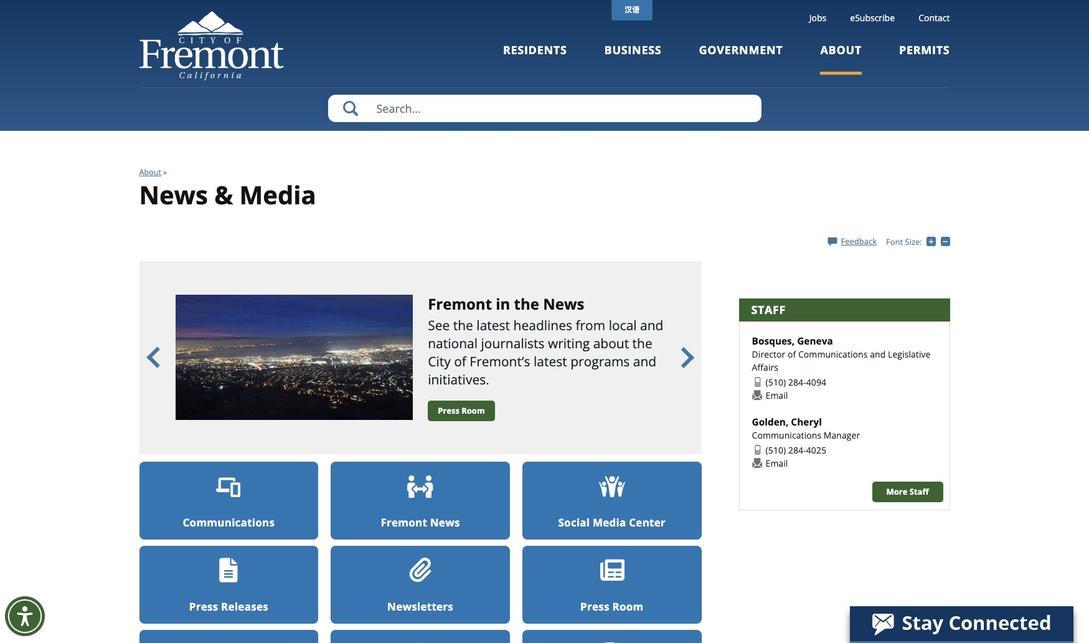 Task type: vqa. For each thing, say whether or not it's contained in the screenshot.
Senate
no



Task type: locate. For each thing, give the bounding box(es) containing it.
2 284- from the top
[[789, 444, 807, 456]]

0 vertical spatial 284-
[[789, 376, 807, 388]]

0 vertical spatial email
[[766, 389, 788, 401]]

communications down golden, cheryl link
[[752, 429, 822, 441]]

1 vertical spatial media
[[593, 515, 627, 529]]

2 email link from the top
[[766, 457, 788, 469]]

and left legislative
[[871, 348, 886, 360]]

0 vertical spatial fremont
[[428, 294, 492, 314]]

1 vertical spatial email
[[766, 457, 788, 469]]

local
[[609, 317, 637, 334]]

room
[[462, 405, 485, 416], [613, 599, 644, 614]]

press room inside button
[[438, 405, 485, 416]]

0 vertical spatial about link
[[821, 42, 862, 75]]

0 horizontal spatial press
[[189, 599, 218, 614]]

fremont
[[428, 294, 492, 314], [381, 515, 427, 529]]

0 vertical spatial communications
[[799, 348, 868, 360]]

initiatives.
[[428, 371, 490, 388]]

room down initiatives.
[[462, 405, 485, 416]]

fremont for news
[[381, 515, 427, 529]]

0 horizontal spatial fremont
[[381, 515, 427, 529]]

journalists
[[481, 335, 545, 352]]

press room link
[[523, 546, 702, 624]]

from
[[576, 317, 606, 334]]

1 vertical spatial press room
[[581, 599, 644, 614]]

font size: link
[[887, 236, 923, 247]]

1 vertical spatial about
[[139, 167, 161, 178]]

1 (510) from the top
[[766, 376, 786, 388]]

news up headlines
[[543, 294, 585, 314]]

residents
[[503, 42, 567, 57]]

press left releases
[[189, 599, 218, 614]]

people with arms uplifted image
[[599, 476, 625, 498]]

headlines
[[514, 317, 573, 334]]

more staff link
[[873, 482, 944, 502]]

email link
[[766, 389, 788, 401], [766, 457, 788, 469]]

room inside button
[[462, 405, 485, 416]]

media inside about news & media
[[240, 177, 316, 212]]

of
[[788, 348, 796, 360], [454, 353, 467, 370]]

newsletters link
[[331, 546, 510, 624]]

communications link
[[139, 462, 319, 540]]

1 vertical spatial (510)
[[766, 444, 786, 456]]

+ link
[[927, 236, 941, 247]]

and down local on the right of page
[[634, 353, 657, 370]]

about for about
[[821, 42, 862, 57]]

2 horizontal spatial press
[[581, 599, 610, 614]]

of inside fremont in the news see the latest headlines from local and national journalists writing about the city of fremont's latest programs and initiatives.
[[454, 353, 467, 370]]

fremont up see
[[428, 294, 492, 314]]

284- down cheryl
[[789, 444, 807, 456]]

communications inside golden, cheryl communications manager (510) 284-4025 email
[[752, 429, 822, 441]]

0 horizontal spatial the
[[453, 317, 473, 334]]

communications inside bosques, geneva director of communications and legislative affairs (510) 284-4094 email
[[799, 348, 868, 360]]

1 horizontal spatial latest
[[534, 353, 567, 370]]

0 horizontal spatial about
[[139, 167, 161, 178]]

about link
[[821, 42, 862, 75], [139, 167, 161, 178]]

1 horizontal spatial staff
[[910, 486, 929, 497]]

fremont news link
[[331, 462, 510, 540]]

about
[[821, 42, 862, 57], [139, 167, 161, 178]]

284- down bosques, geneva link
[[789, 376, 807, 388]]

email up golden,
[[766, 389, 788, 401]]

email link for golden,
[[766, 457, 788, 469]]

1 vertical spatial room
[[613, 599, 644, 614]]

news left the &
[[139, 177, 208, 212]]

latest down writing
[[534, 353, 567, 370]]

government
[[699, 42, 783, 57]]

feedback link
[[828, 235, 877, 247]]

1 horizontal spatial press
[[438, 405, 460, 416]]

email link for bosques,
[[766, 389, 788, 401]]

the right in
[[514, 294, 540, 314]]

0 vertical spatial email link
[[766, 389, 788, 401]]

2 vertical spatial news
[[430, 515, 460, 529]]

0 vertical spatial the
[[514, 294, 540, 314]]

0 vertical spatial media
[[240, 177, 316, 212]]

room down newspaper image
[[613, 599, 644, 614]]

1 horizontal spatial of
[[788, 348, 796, 360]]

permits
[[900, 42, 951, 57]]

press releases link
[[139, 546, 319, 624]]

0 vertical spatial press room
[[438, 405, 485, 416]]

2 horizontal spatial news
[[543, 294, 585, 314]]

1 vertical spatial communications
[[752, 429, 822, 441]]

1 horizontal spatial about link
[[821, 42, 862, 75]]

press room
[[438, 405, 485, 416], [581, 599, 644, 614]]

1 horizontal spatial about
[[821, 42, 862, 57]]

1 horizontal spatial fremont
[[428, 294, 492, 314]]

laptop and mobile device image
[[216, 474, 242, 500]]

0 horizontal spatial media
[[240, 177, 316, 212]]

0 horizontal spatial latest
[[477, 317, 510, 334]]

communications
[[799, 348, 868, 360], [752, 429, 822, 441], [183, 515, 275, 529]]

fremont for in
[[428, 294, 492, 314]]

1 horizontal spatial media
[[593, 515, 627, 529]]

center
[[629, 515, 666, 529]]

jobs link
[[810, 12, 827, 24]]

2 (510) from the top
[[766, 444, 786, 456]]

1 email from the top
[[766, 389, 788, 401]]

writing
[[548, 335, 590, 352]]

size:
[[906, 236, 923, 247]]

news inside fremont in the news see the latest headlines from local and national journalists writing about the city of fremont's latest programs and initiatives.
[[543, 294, 585, 314]]

media right social
[[593, 515, 627, 529]]

manager
[[824, 429, 861, 441]]

news for about news & media
[[139, 177, 208, 212]]

0 vertical spatial room
[[462, 405, 485, 416]]

1 vertical spatial email link
[[766, 457, 788, 469]]

1 vertical spatial news
[[543, 294, 585, 314]]

contact link
[[919, 12, 951, 24]]

1 vertical spatial the
[[453, 317, 473, 334]]

email
[[766, 389, 788, 401], [766, 457, 788, 469]]

see
[[428, 317, 450, 334]]

the
[[514, 294, 540, 314], [453, 317, 473, 334], [633, 335, 653, 352]]

about inside about news & media
[[139, 167, 161, 178]]

email link up golden,
[[766, 389, 788, 401]]

email link down golden,
[[766, 457, 788, 469]]

latest
[[477, 317, 510, 334], [534, 353, 567, 370]]

press room down initiatives.
[[438, 405, 485, 416]]

fremont inside fremont news link
[[381, 515, 427, 529]]

1 email link from the top
[[766, 389, 788, 401]]

golden, cheryl communications manager (510) 284-4025 email
[[752, 416, 861, 469]]

staff right the more
[[910, 486, 929, 497]]

0 horizontal spatial of
[[454, 353, 467, 370]]

about
[[594, 335, 629, 352]]

news for fremont news
[[430, 515, 460, 529]]

newsletters
[[388, 599, 454, 614]]

the up national
[[453, 317, 473, 334]]

email down golden,
[[766, 457, 788, 469]]

1 vertical spatial 284-
[[789, 444, 807, 456]]

fremont inside fremont in the news see the latest headlines from local and national journalists writing about the city of fremont's latest programs and initiatives.
[[428, 294, 492, 314]]

media right the &
[[240, 177, 316, 212]]

email inside bosques, geneva director of communications and legislative affairs (510) 284-4094 email
[[766, 389, 788, 401]]

more
[[887, 486, 908, 497]]

the down local on the right of page
[[633, 335, 653, 352]]

4025
[[807, 444, 827, 456]]

news
[[139, 177, 208, 212], [543, 294, 585, 314], [430, 515, 460, 529]]

golden, cheryl link
[[752, 416, 822, 429]]

0 horizontal spatial press room
[[438, 405, 485, 416]]

1 horizontal spatial news
[[430, 515, 460, 529]]

0 horizontal spatial news
[[139, 177, 208, 212]]

staff
[[752, 302, 786, 317], [910, 486, 929, 497]]

bosques, geneva director of communications and legislative affairs (510) 284-4094 email
[[752, 335, 931, 401]]

2 email from the top
[[766, 457, 788, 469]]

2 vertical spatial communications
[[183, 515, 275, 529]]

media
[[240, 177, 316, 212], [593, 515, 627, 529]]

1 horizontal spatial press room
[[581, 599, 644, 614]]

0 horizontal spatial room
[[462, 405, 485, 416]]

284-
[[789, 376, 807, 388], [789, 444, 807, 456]]

esubscribe
[[851, 12, 895, 24]]

feedback
[[841, 235, 877, 247]]

font size:
[[887, 236, 923, 247]]

esubscribe link
[[851, 12, 895, 24]]

0 vertical spatial news
[[139, 177, 208, 212]]

social media center
[[559, 515, 666, 529]]

press down initiatives.
[[438, 405, 460, 416]]

press room down newspaper image
[[581, 599, 644, 614]]

press inside button
[[438, 405, 460, 416]]

latest down in
[[477, 317, 510, 334]]

(510) down golden,
[[766, 444, 786, 456]]

0 vertical spatial about
[[821, 42, 862, 57]]

0 vertical spatial staff
[[752, 302, 786, 317]]

national
[[428, 335, 478, 352]]

and
[[641, 317, 664, 334], [871, 348, 886, 360], [634, 353, 657, 370]]

fremont down 2 people communicate icon at the left
[[381, 515, 427, 529]]

284- inside bosques, geneva director of communications and legislative affairs (510) 284-4094 email
[[789, 376, 807, 388]]

social media center link
[[523, 462, 702, 540]]

4094
[[807, 376, 827, 388]]

1 vertical spatial fremont
[[381, 515, 427, 529]]

and inside bosques, geneva director of communications and legislative affairs (510) 284-4094 email
[[871, 348, 886, 360]]

(510) down affairs
[[766, 376, 786, 388]]

legislative
[[889, 348, 931, 360]]

city
[[428, 353, 451, 370]]

jobs
[[810, 12, 827, 24]]

press for press releases link
[[189, 599, 218, 614]]

1 vertical spatial staff
[[910, 486, 929, 497]]

(510)
[[766, 376, 786, 388], [766, 444, 786, 456]]

residents link
[[503, 42, 567, 75]]

news inside about news & media
[[139, 177, 208, 212]]

0 vertical spatial (510)
[[766, 376, 786, 388]]

press
[[438, 405, 460, 416], [189, 599, 218, 614], [581, 599, 610, 614]]

1 vertical spatial about link
[[139, 167, 161, 178]]

communications down laptop and mobile device image
[[183, 515, 275, 529]]

business link
[[605, 42, 662, 75]]

2 vertical spatial the
[[633, 335, 653, 352]]

-
[[951, 236, 953, 247]]

1 284- from the top
[[789, 376, 807, 388]]

news down 2 people communicate icon at the left
[[430, 515, 460, 529]]

of up initiatives.
[[454, 353, 467, 370]]

of down bosques, geneva link
[[788, 348, 796, 360]]

communications down geneva
[[799, 348, 868, 360]]

2 people communicate image
[[408, 476, 434, 498]]

staff up 'bosques,'
[[752, 302, 786, 317]]

and right local on the right of page
[[641, 317, 664, 334]]

press down newspaper image
[[581, 599, 610, 614]]

(510) inside golden, cheryl communications manager (510) 284-4025 email
[[766, 444, 786, 456]]



Task type: describe. For each thing, give the bounding box(es) containing it.
1 vertical spatial latest
[[534, 353, 567, 370]]

newspaper image
[[599, 558, 625, 584]]

media inside "columnusercontrol2" main content
[[593, 515, 627, 529]]

284- inside golden, cheryl communications manager (510) 284-4025 email
[[789, 444, 807, 456]]

paperclip image
[[408, 558, 434, 584]]

font
[[887, 236, 904, 247]]

file lines image
[[216, 558, 242, 584]]

fremont news
[[381, 515, 460, 529]]

fremont in the news link
[[428, 294, 585, 314]]

social
[[559, 515, 590, 529]]

1 horizontal spatial room
[[613, 599, 644, 614]]

press room button
[[428, 401, 495, 421]]

1 horizontal spatial the
[[514, 294, 540, 314]]

government link
[[699, 42, 783, 75]]

fremont city vista at night image
[[176, 295, 413, 420]]

communications inside "columnusercontrol2" main content
[[183, 515, 275, 529]]

press for "press room" link on the bottom of the page
[[581, 599, 610, 614]]

stay connected image
[[851, 606, 1073, 641]]

affairs
[[752, 361, 779, 373]]

contact
[[919, 12, 951, 24]]

email inside golden, cheryl communications manager (510) 284-4025 email
[[766, 457, 788, 469]]

Search text field
[[328, 95, 762, 122]]

(510) inside bosques, geneva director of communications and legislative affairs (510) 284-4094 email
[[766, 376, 786, 388]]

about news & media
[[139, 167, 316, 212]]

- link
[[941, 236, 953, 247]]

about for about news & media
[[139, 167, 161, 178]]

0 vertical spatial latest
[[477, 317, 510, 334]]

cheryl
[[792, 416, 822, 429]]

press releases
[[189, 599, 268, 614]]

bosques, geneva link
[[752, 335, 833, 348]]

golden,
[[752, 416, 789, 429]]

geneva
[[798, 335, 833, 348]]

director
[[752, 348, 786, 360]]

+
[[937, 236, 941, 247]]

more staff
[[887, 486, 929, 497]]

columnusercontrol2 main content
[[133, 261, 721, 643]]

business
[[605, 42, 662, 57]]

0 horizontal spatial staff
[[752, 302, 786, 317]]

releases
[[221, 599, 268, 614]]

permits link
[[900, 42, 951, 75]]

staff inside more staff link
[[910, 486, 929, 497]]

programs
[[571, 353, 630, 370]]

2 horizontal spatial the
[[633, 335, 653, 352]]

in
[[496, 294, 511, 314]]

fremont in the news see the latest headlines from local and national journalists writing about the city of fremont's latest programs and initiatives.
[[428, 294, 664, 388]]

0 horizontal spatial about link
[[139, 167, 161, 178]]

of inside bosques, geneva director of communications and legislative affairs (510) 284-4094 email
[[788, 348, 796, 360]]

&
[[214, 177, 233, 212]]

bosques,
[[752, 335, 795, 348]]

fremont's
[[470, 353, 531, 370]]



